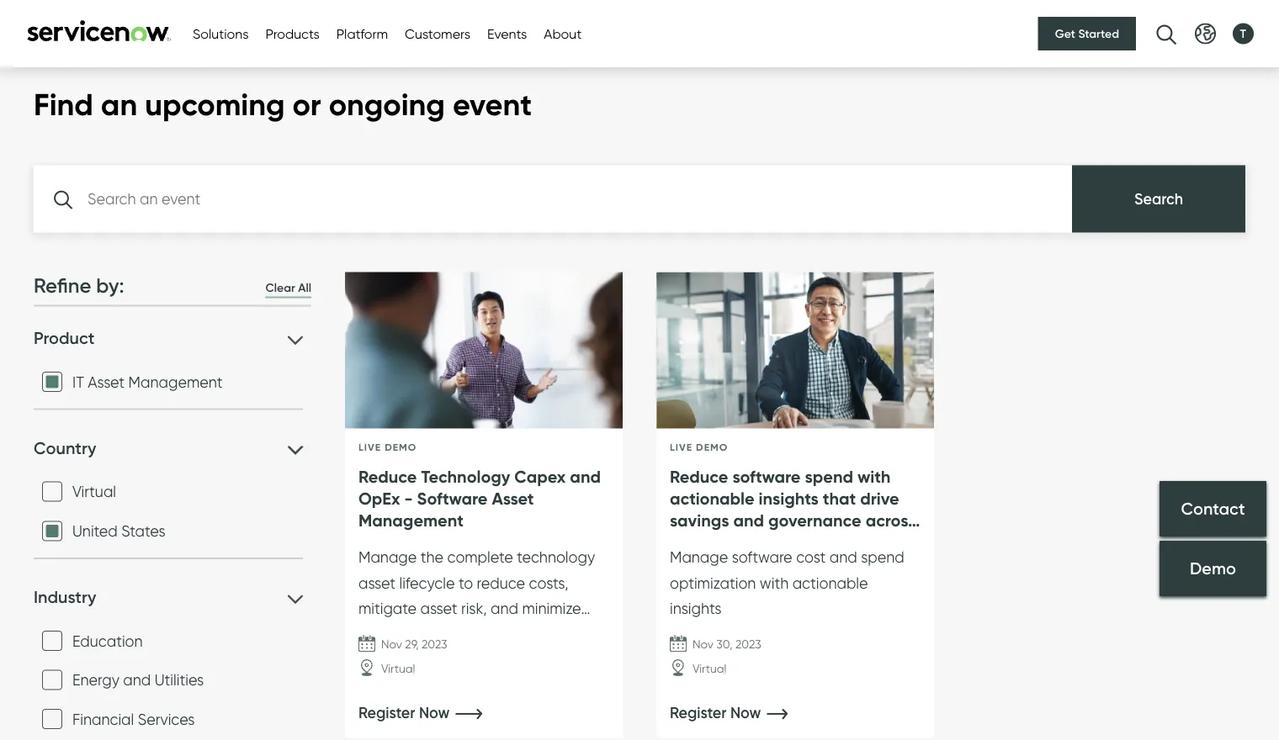 Task type: locate. For each thing, give the bounding box(es) containing it.
technology
[[421, 466, 510, 487]]

states
[[121, 522, 165, 540]]

1 live demo from the left
[[358, 441, 417, 454]]

virtual up united
[[72, 483, 116, 501]]

0 horizontal spatial live
[[358, 441, 381, 454]]

nov inside manage the complete technology asset lifecycle to reduce costs, mitigate asset risk, and minimize license complexities nov 29, 2023
[[381, 638, 402, 652]]

insights down optimization
[[670, 600, 721, 619]]

country button
[[34, 437, 303, 459]]

costs,
[[529, 574, 568, 593]]

&
[[753, 532, 765, 553]]

management inside reduce technology capex and opex - software asset management
[[358, 510, 464, 531]]

and up &
[[733, 510, 764, 531]]

by:
[[96, 273, 124, 298]]

upcoming
[[145, 86, 285, 124]]

live demo up opex
[[358, 441, 417, 454]]

asset up mitigate
[[358, 574, 395, 593]]

with
[[857, 466, 891, 487], [760, 574, 789, 593]]

licenses
[[836, 532, 897, 553]]

product
[[34, 328, 95, 349]]

all
[[298, 281, 311, 295]]

asset right it
[[88, 373, 125, 391]]

and inside manage the complete technology asset lifecycle to reduce costs, mitigate asset risk, and minimize license complexities nov 29, 2023
[[491, 600, 518, 619]]

1 vertical spatial asset
[[420, 600, 457, 619]]

2023
[[422, 638, 447, 652], [735, 638, 761, 652]]

2 live demo from the left
[[670, 441, 728, 454]]

software
[[732, 466, 801, 487], [732, 549, 792, 567]]

2 manage from the left
[[670, 549, 728, 567]]

2 live from the left
[[670, 441, 693, 454]]

2 horizontal spatial virtual
[[693, 662, 727, 676]]

actionable
[[670, 488, 754, 509], [792, 574, 868, 593]]

nov left '30,'
[[693, 638, 713, 652]]

0 horizontal spatial live demo
[[358, 441, 417, 454]]

1 horizontal spatial nov
[[693, 638, 713, 652]]

live demo for reduce software spend with actionable insights that drive savings and governance across your saas & onprem licenses
[[670, 441, 728, 454]]

0 horizontal spatial with
[[760, 574, 789, 593]]

clear
[[266, 281, 295, 295]]

1 vertical spatial spend
[[861, 549, 904, 567]]

0 horizontal spatial 2023
[[422, 638, 447, 652]]

2023 right '30,'
[[735, 638, 761, 652]]

reduce
[[358, 466, 417, 487], [670, 466, 728, 487]]

asset down 'capex'
[[492, 488, 534, 509]]

with down &
[[760, 574, 789, 593]]

refine by:
[[34, 273, 124, 298]]

2 reduce from the left
[[670, 466, 728, 487]]

governance
[[768, 510, 861, 531]]

demo for reduce technology capex and opex - software asset management
[[385, 441, 417, 454]]

1 horizontal spatial reduce
[[670, 466, 728, 487]]

products button
[[265, 24, 319, 44]]

demo up -
[[385, 441, 417, 454]]

software left 'cost'
[[732, 549, 792, 567]]

0 horizontal spatial demo
[[385, 441, 417, 454]]

spend up that
[[805, 466, 853, 487]]

None button
[[1072, 166, 1245, 233]]

0 vertical spatial software
[[732, 466, 801, 487]]

virtual down 29,
[[381, 662, 415, 676]]

united
[[72, 522, 118, 540]]

get started link
[[1038, 17, 1136, 50]]

0 horizontal spatial reduce
[[358, 466, 417, 487]]

lifecycle
[[399, 574, 455, 593]]

demo up savings
[[696, 441, 728, 454]]

spend down across
[[861, 549, 904, 567]]

0 vertical spatial asset
[[358, 574, 395, 593]]

started
[[1078, 26, 1119, 41]]

utilities
[[155, 671, 204, 690]]

across
[[866, 510, 916, 531]]

reduce inside reduce software spend with actionable insights that drive savings and governance across your saas & onprem licenses manage software cost and spend optimization with actionable insights
[[670, 466, 728, 487]]

risk,
[[461, 600, 487, 619]]

complete
[[447, 549, 513, 567]]

0 horizontal spatial nov
[[381, 638, 402, 652]]

energy and utilities option
[[42, 670, 62, 690]]

live demo up savings
[[670, 441, 728, 454]]

with up drive
[[857, 466, 891, 487]]

1 nov from the left
[[381, 638, 402, 652]]

onprem
[[769, 532, 831, 553]]

asset
[[88, 373, 125, 391], [492, 488, 534, 509]]

0 horizontal spatial spend
[[805, 466, 853, 487]]

live demo
[[358, 441, 417, 454], [670, 441, 728, 454]]

reduce inside reduce technology capex and opex - software asset management
[[358, 466, 417, 487]]

reduce software spend with actionable insights that drive savings and governance across your saas & onprem licenses manage software cost and spend optimization with actionable insights
[[670, 466, 916, 619]]

asset
[[358, 574, 395, 593], [420, 600, 457, 619]]

and right 'capex'
[[570, 466, 601, 487]]

1 live from the left
[[358, 441, 381, 454]]

and
[[570, 466, 601, 487], [733, 510, 764, 531], [830, 549, 857, 567], [491, 600, 518, 619], [123, 671, 151, 690]]

it
[[72, 373, 84, 391]]

manage left the
[[358, 549, 417, 567]]

products
[[265, 25, 319, 42]]

1 vertical spatial asset
[[492, 488, 534, 509]]

virtual down '30,'
[[693, 662, 727, 676]]

0 vertical spatial asset
[[88, 373, 125, 391]]

management down product dropdown button
[[128, 373, 223, 391]]

nov
[[381, 638, 402, 652], [693, 638, 713, 652]]

1 horizontal spatial manage
[[670, 549, 728, 567]]

actionable up savings
[[670, 488, 754, 509]]

it asset management
[[72, 373, 223, 391]]

1 horizontal spatial virtual
[[381, 662, 415, 676]]

1 horizontal spatial with
[[857, 466, 891, 487]]

manage up optimization
[[670, 549, 728, 567]]

1 horizontal spatial demo
[[696, 441, 728, 454]]

insights up governance on the bottom of the page
[[759, 488, 819, 509]]

manage inside manage the complete technology asset lifecycle to reduce costs, mitigate asset risk, and minimize license complexities nov 29, 2023
[[358, 549, 417, 567]]

nov left 29,
[[381, 638, 402, 652]]

virtual
[[72, 483, 116, 501], [381, 662, 415, 676], [693, 662, 727, 676]]

0 horizontal spatial management
[[128, 373, 223, 391]]

management
[[128, 373, 223, 391], [358, 510, 464, 531]]

1 horizontal spatial management
[[358, 510, 464, 531]]

platform button
[[336, 24, 388, 44]]

0 vertical spatial actionable
[[670, 488, 754, 509]]

0 vertical spatial spend
[[805, 466, 853, 487]]

1 horizontal spatial 2023
[[735, 638, 761, 652]]

events button
[[487, 24, 527, 44]]

nov 30, 2023
[[693, 638, 761, 652]]

1 reduce from the left
[[358, 466, 417, 487]]

minimize
[[522, 600, 581, 619]]

your
[[670, 532, 704, 553]]

reduce
[[477, 574, 525, 593]]

1 2023 from the left
[[422, 638, 447, 652]]

live for reduce software spend with actionable insights that drive savings and governance across your saas & onprem licenses
[[670, 441, 693, 454]]

mitigate
[[358, 600, 417, 619]]

2023 right 29,
[[422, 638, 447, 652]]

1 horizontal spatial asset
[[492, 488, 534, 509]]

and inside reduce technology capex and opex - software asset management
[[570, 466, 601, 487]]

reduce up savings
[[670, 466, 728, 487]]

demo
[[385, 441, 417, 454], [696, 441, 728, 454]]

1 horizontal spatial asset
[[420, 600, 457, 619]]

and right 'cost'
[[830, 549, 857, 567]]

software up governance on the bottom of the page
[[732, 466, 801, 487]]

1 horizontal spatial live demo
[[670, 441, 728, 454]]

2 demo from the left
[[696, 441, 728, 454]]

0 horizontal spatial manage
[[358, 549, 417, 567]]

1 vertical spatial insights
[[670, 600, 721, 619]]

Search an event search field
[[34, 166, 1072, 233]]

1 manage from the left
[[358, 549, 417, 567]]

actionable down 'cost'
[[792, 574, 868, 593]]

0 horizontal spatial asset
[[358, 574, 395, 593]]

insights
[[759, 488, 819, 509], [670, 600, 721, 619]]

live up opex
[[358, 441, 381, 454]]

industry button
[[34, 586, 303, 608]]

0 vertical spatial insights
[[759, 488, 819, 509]]

financial services
[[72, 710, 195, 729]]

manage
[[358, 549, 417, 567], [670, 549, 728, 567]]

1 vertical spatial actionable
[[792, 574, 868, 593]]

1 horizontal spatial actionable
[[792, 574, 868, 593]]

spend
[[805, 466, 853, 487], [861, 549, 904, 567]]

management down -
[[358, 510, 464, 531]]

reduce up opex
[[358, 466, 417, 487]]

find an upcoming or ongoing event
[[34, 86, 532, 124]]

and down reduce
[[491, 600, 518, 619]]

1 horizontal spatial live
[[670, 441, 693, 454]]

ongoing
[[329, 86, 445, 124]]

clear all
[[266, 281, 311, 295]]

asset down lifecycle
[[420, 600, 457, 619]]

events
[[487, 25, 527, 42]]

1 demo from the left
[[385, 441, 417, 454]]

servicenow image
[[25, 20, 173, 42]]

1 vertical spatial management
[[358, 510, 464, 531]]

29,
[[405, 638, 419, 652]]

software
[[417, 488, 488, 509]]

1 horizontal spatial insights
[[759, 488, 819, 509]]

0 horizontal spatial actionable
[[670, 488, 754, 509]]

live up savings
[[670, 441, 693, 454]]

live
[[358, 441, 381, 454], [670, 441, 693, 454]]

education
[[72, 632, 143, 650]]

demo for reduce software spend with actionable insights that drive savings and governance across your saas & onprem licenses
[[696, 441, 728, 454]]

platform
[[336, 25, 388, 42]]



Task type: vqa. For each thing, say whether or not it's contained in the screenshot.
Nov 29, 2023
no



Task type: describe. For each thing, give the bounding box(es) containing it.
savings
[[670, 510, 729, 531]]

or
[[292, 86, 321, 124]]

energy
[[72, 671, 119, 690]]

refine
[[34, 273, 91, 298]]

0 horizontal spatial insights
[[670, 600, 721, 619]]

cost
[[796, 549, 826, 567]]

0 vertical spatial with
[[857, 466, 891, 487]]

complexities
[[410, 626, 496, 644]]

live for reduce technology capex and opex - software asset management
[[358, 441, 381, 454]]

energy and utilities
[[72, 671, 204, 690]]

drive
[[860, 488, 899, 509]]

1 horizontal spatial spend
[[861, 549, 904, 567]]

that
[[823, 488, 856, 509]]

customers button
[[405, 24, 470, 44]]

united states option
[[42, 521, 62, 541]]

services
[[138, 710, 195, 729]]

live demo for reduce technology capex and opex - software asset management
[[358, 441, 417, 454]]

virtual for reduce software spend with actionable insights that drive savings and governance across your saas & onprem licenses
[[693, 662, 727, 676]]

manage the complete technology asset lifecycle to reduce costs, mitigate asset risk, and minimize license complexities nov 29, 2023
[[358, 549, 595, 652]]

clear all button
[[266, 279, 311, 299]]

2 nov from the left
[[693, 638, 713, 652]]

to
[[459, 574, 473, 593]]

reduce for actionable
[[670, 466, 728, 487]]

get started
[[1055, 26, 1119, 41]]

an
[[101, 86, 137, 124]]

and up the financial services
[[123, 671, 151, 690]]

about
[[544, 25, 582, 42]]

reduce technology capex and opex - software asset management
[[358, 466, 601, 531]]

about button
[[544, 24, 582, 44]]

-
[[404, 488, 413, 509]]

manage inside reduce software spend with actionable insights that drive savings and governance across your saas & onprem licenses manage software cost and spend optimization with actionable insights
[[670, 549, 728, 567]]

1 vertical spatial software
[[732, 549, 792, 567]]

country
[[34, 438, 96, 459]]

it asset management option
[[42, 372, 62, 392]]

virtual for reduce technology capex and opex - software asset management
[[381, 662, 415, 676]]

0 vertical spatial management
[[128, 373, 223, 391]]

technology
[[517, 549, 595, 567]]

solutions button
[[193, 24, 249, 44]]

saas
[[708, 532, 749, 553]]

education option
[[42, 631, 62, 651]]

1 vertical spatial with
[[760, 574, 789, 593]]

capex
[[514, 466, 566, 487]]

financial services option
[[42, 709, 62, 730]]

2 2023 from the left
[[735, 638, 761, 652]]

customers
[[405, 25, 470, 42]]

virtual option
[[42, 482, 62, 502]]

asset inside reduce technology capex and opex - software asset management
[[492, 488, 534, 509]]

event
[[453, 86, 532, 124]]

product button
[[34, 327, 303, 349]]

financial
[[72, 710, 134, 729]]

optimization
[[670, 574, 756, 593]]

30,
[[716, 638, 733, 652]]

license
[[358, 626, 406, 644]]

united states
[[72, 522, 165, 540]]

solutions
[[193, 25, 249, 42]]

find
[[34, 86, 93, 124]]

get
[[1055, 26, 1075, 41]]

0 horizontal spatial asset
[[88, 373, 125, 391]]

reduce for opex
[[358, 466, 417, 487]]

opex
[[358, 488, 400, 509]]

the
[[421, 549, 444, 567]]

industry
[[34, 587, 96, 608]]

0 horizontal spatial virtual
[[72, 483, 116, 501]]

2023 inside manage the complete technology asset lifecycle to reduce costs, mitigate asset risk, and minimize license complexities nov 29, 2023
[[422, 638, 447, 652]]



